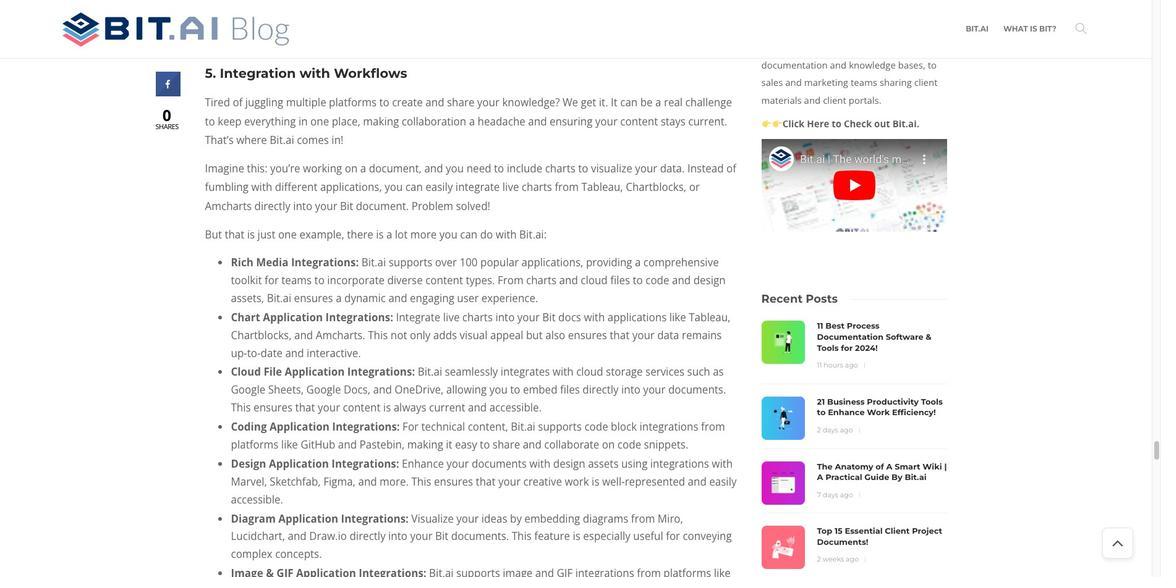 Task type: locate. For each thing, give the bounding box(es) containing it.
charts up visual
[[463, 310, 493, 325]]

others
[[428, 0, 459, 6]]

it.
[[682, 11, 691, 25], [599, 95, 608, 109]]

recent posts
[[762, 293, 838, 306]]

👉 image
[[773, 119, 782, 129]]

that inside integrate live charts into your bit docs with applications like tableau, chartblocks, and amcharts. this not only adds visual appeal but also ensures that your data remains up-to-date and interactive.
[[610, 328, 630, 342]]

chart application integrations:
[[231, 310, 393, 325]]

work
[[565, 475, 589, 489]]

integrations:
[[291, 256, 359, 270], [326, 310, 393, 325], [348, 365, 415, 379], [332, 420, 400, 434], [332, 457, 399, 471], [341, 512, 409, 526]]

to down content, at the bottom left
[[480, 438, 490, 452]]

100 inside "the smartest online google docs and word alternative, bit.ai is used in over 100 countries by professionals everywhere, from it teams creating internal documentation and knowledge bases, to sales and marketing teams sharing client materials and client portals."
[[927, 6, 943, 18]]

days right 7
[[823, 491, 839, 500]]

1 vertical spatial live
[[443, 310, 460, 325]]

1 vertical spatial directly
[[583, 383, 619, 397]]

1 horizontal spatial files
[[611, 273, 630, 288]]

1 horizontal spatial tools
[[921, 397, 943, 407]]

for inside the 11 best process documentation software & tools for 2024!
[[841, 343, 853, 353]]

ensures down easy
[[434, 475, 473, 489]]

smartest
[[780, 0, 818, 1]]

snippets.
[[644, 438, 689, 452]]

or inside imagine this: you're working on a document, and you need to include charts to visualize your data. instead of fumbling with different applications, you can easily integrate live charts from tableau, chartblocks, or amcharts directly into your bit document. problem solved!
[[689, 180, 700, 194]]

embedding inside visualize your ideas by embedding diagrams from miro, lucidchart, and draw.io directly into your bit documents. this feature is especially useful for conveying complex concepts.
[[525, 512, 580, 526]]

cloud left the storage
[[577, 365, 603, 379]]

that inside bit.ai seamlessly integrates with cloud storage services such as google sheets, google docs, and onedrive, allowing you to embed files directly into your documents. this ensures that your content is always current and accessible.
[[295, 401, 315, 415]]

to inside "the smartest online google docs and word alternative, bit.ai is used in over 100 countries by professionals everywhere, from it teams creating internal documentation and knowledge bases, to sales and marketing teams sharing client materials and client portals."
[[928, 59, 937, 71]]

0 horizontal spatial it.
[[599, 95, 608, 109]]

0 horizontal spatial applications,
[[320, 180, 382, 194]]

anatomy
[[835, 462, 874, 472]]

essential
[[845, 527, 883, 536]]

of inside the anatomy of a smart wiki | a practical guide by bit.ai
[[876, 462, 884, 472]]

to up 'applications'
[[633, 273, 643, 288]]

services
[[646, 365, 685, 379]]

on up assets
[[602, 438, 615, 452]]

or down instead
[[689, 180, 700, 194]]

one right just
[[278, 227, 297, 242]]

hours
[[824, 361, 844, 370]]

1 vertical spatial supports
[[538, 420, 582, 434]]

teams
[[795, 41, 822, 53], [851, 76, 878, 89], [282, 273, 312, 288]]

ready,
[[291, 0, 321, 6]]

11 inside the 11 best process documentation software & tools for 2024!
[[817, 321, 824, 331]]

imagine this: you're working on a document, and you need to include charts to visualize your data. instead of fumbling with different applications, you can easily integrate live charts from tableau, chartblocks, or amcharts directly into your bit document. problem solved!
[[205, 161, 737, 213]]

are
[[390, 11, 406, 25], [640, 11, 656, 25]]

0 vertical spatial the
[[762, 0, 778, 1]]

2 2 from the top
[[817, 556, 821, 564]]

engaged
[[571, 11, 613, 25]]

ago for efficiency!
[[840, 426, 853, 435]]

easily inside enhance your documents with design assets using integrations with marvel, sketchfab, figma, and more. this ensures that your creative work is well-represented and easily accessible.
[[710, 475, 737, 489]]

1 horizontal spatial bit
[[435, 530, 449, 544]]

live down the include
[[503, 180, 519, 194]]

to right the need
[[494, 161, 504, 176]]

ensures inside integrate live charts into your bit docs with applications like tableau, chartblocks, and amcharts. this not only adds visual appeal but also ensures that your data remains up-to-date and interactive.
[[568, 328, 607, 342]]

application up draw.io
[[278, 512, 338, 526]]

ensures
[[294, 291, 333, 306], [568, 328, 607, 342], [254, 401, 293, 415], [434, 475, 473, 489]]

0 horizontal spatial enhance
[[402, 457, 444, 471]]

integrations inside 'for technical content, bit.ai supports code block integrations from platforms like github and pastebin, making it easy to share and collaborate on code snippets.'
[[640, 420, 699, 434]]

by right the ideas on the left bottom
[[510, 512, 522, 526]]

directly right draw.io
[[350, 530, 386, 544]]

accessible. up diagram
[[231, 493, 283, 507]]

integrate
[[456, 180, 500, 194]]

1 horizontal spatial documents.
[[669, 383, 726, 397]]

files down providing
[[611, 273, 630, 288]]

document,
[[369, 161, 422, 176]]

1 vertical spatial embedding
[[525, 512, 580, 526]]

integrations: down example,
[[291, 256, 359, 270]]

0 horizontal spatial tools
[[817, 343, 839, 353]]

client down the marketing
[[823, 94, 847, 106]]

and inside visualize your ideas by embedding diagrams from miro, lucidchart, and draw.io directly into your bit documents. this feature is especially useful for conveying complex concepts.
[[288, 530, 307, 544]]

0 vertical spatial code
[[646, 273, 670, 288]]

useful
[[634, 530, 664, 544]]

into inside imagine this: you're working on a document, and you need to include charts to visualize your data. instead of fumbling with different applications, you can easily integrate live charts from tableau, chartblocks, or amcharts directly into your bit document. problem solved!
[[293, 199, 312, 213]]

and down allowing
[[468, 401, 487, 415]]

track
[[273, 11, 297, 25]]

on right working
[[345, 161, 358, 176]]

1 horizontal spatial directly
[[350, 530, 386, 544]]

it left "website."
[[647, 0, 653, 6]]

from
[[762, 41, 783, 53], [555, 180, 579, 194], [701, 420, 725, 434], [631, 512, 655, 526]]

cloud inside bit.ai seamlessly integrates with cloud storage services such as google sheets, google docs, and onedrive, allowing you to embed files directly into your documents. this ensures that your content is always current and accessible.
[[577, 365, 603, 379]]

integrations: for chart application integrations:
[[326, 310, 393, 325]]

easy
[[455, 438, 477, 452]]

it. left it
[[599, 95, 608, 109]]

not
[[391, 328, 407, 342]]

this:
[[247, 161, 268, 176]]

ago
[[845, 361, 858, 370], [840, 426, 853, 435], [841, 491, 853, 500], [846, 556, 859, 564]]

accessible. inside bit.ai seamlessly integrates with cloud storage services such as google sheets, google docs, and onedrive, allowing you to embed files directly into your documents. this ensures that your content is always current and accessible.
[[490, 401, 542, 415]]

to right here
[[832, 118, 842, 130]]

even
[[246, 11, 270, 25]]

1 horizontal spatial it
[[446, 438, 453, 452]]

1 horizontal spatial it.
[[682, 11, 691, 25]]

1 horizontal spatial share
[[447, 95, 475, 109]]

wiki
[[258, 0, 277, 6], [485, 11, 504, 25]]

1 vertical spatial documents.
[[451, 530, 509, 544]]

making down create
[[363, 114, 399, 128]]

0 horizontal spatial over
[[435, 256, 457, 270]]

is inside bit.ai seamlessly integrates with cloud storage services such as google sheets, google docs, and onedrive, allowing you to embed files directly into your documents. this ensures that your content is always current and accessible.
[[383, 401, 391, 415]]

challenge
[[686, 95, 732, 109]]

is up track
[[280, 0, 288, 6]]

in down multiple
[[299, 114, 308, 128]]

11 best process documentation software & tools for 2024! link
[[817, 321, 947, 354]]

0 horizontal spatial supports
[[389, 256, 433, 270]]

the up word
[[762, 0, 778, 1]]

1 horizontal spatial easily
[[710, 475, 737, 489]]

1 horizontal spatial enhance
[[828, 408, 865, 418]]

1 vertical spatial making
[[408, 438, 443, 452]]

to down integrates
[[510, 383, 521, 397]]

is left bit?
[[1030, 24, 1038, 33]]

1 horizontal spatial in
[[895, 6, 903, 18]]

how down link
[[547, 11, 568, 25]]

weeks
[[823, 556, 844, 564]]

bit down visualize
[[435, 530, 449, 544]]

directly
[[255, 199, 291, 213], [583, 383, 619, 397], [350, 530, 386, 544]]

1 vertical spatial code
[[585, 420, 608, 434]]

this inside visualize your ideas by embedding diagrams from miro, lucidchart, and draw.io directly into your bit documents. this feature is especially useful for conveying complex concepts.
[[512, 530, 532, 544]]

ensures up the chart application integrations: on the bottom of the page
[[294, 291, 333, 306]]

2 horizontal spatial google
[[850, 0, 881, 1]]

portals.
[[849, 94, 882, 106]]

teams right it
[[795, 41, 822, 53]]

github
[[301, 438, 336, 452]]

1 how from the left
[[300, 11, 321, 25]]

integrations: for coding application integrations:
[[332, 420, 400, 434]]

complex
[[231, 548, 273, 562]]

cloud inside bit.ai supports over 100 popular applications, providing a comprehensive toolkit for teams to incorporate diverse content types. from charts and cloud files to code and design assets, bit.ai ensures a dynamic and engaging user experience.
[[581, 273, 608, 288]]

11 for 11 best process documentation software & tools for 2024!
[[817, 321, 824, 331]]

google inside "the smartest online google docs and word alternative, bit.ai is used in over 100 countries by professionals everywhere, from it teams creating internal documentation and knowledge bases, to sales and marketing teams sharing client materials and client portals."
[[850, 0, 881, 1]]

1 vertical spatial applications,
[[522, 256, 584, 270]]

ago right hours
[[845, 361, 858, 370]]

0 horizontal spatial are
[[390, 11, 406, 25]]

design inside enhance your documents with design assets using integrations with marvel, sketchfab, figma, and more. this ensures that your creative work is well-represented and easily accessible.
[[553, 457, 586, 471]]

2 vertical spatial by
[[510, 512, 522, 526]]

directly up just
[[255, 199, 291, 213]]

application down interactive.
[[285, 365, 345, 379]]

teams up portals.
[[851, 76, 878, 89]]

ago for for
[[845, 361, 858, 370]]

storage
[[606, 365, 643, 379]]

0 horizontal spatial directly
[[255, 199, 291, 213]]

0 horizontal spatial a
[[817, 473, 824, 483]]

making inside 'for technical content, bit.ai supports code block integrations from platforms like github and pastebin, making it easy to share and collaborate on code snippets.'
[[408, 438, 443, 452]]

cloud file application integrations:
[[231, 365, 415, 379]]

bit.ai up incorporate
[[362, 256, 386, 270]]

accessible. down embed
[[490, 401, 542, 415]]

and inside imagine this: you're working on a document, and you need to include charts to visualize your data. instead of fumbling with different applications, you can easily integrate live charts from tableau, chartblocks, or amcharts directly into your bit document. problem solved!
[[425, 161, 443, 176]]

directly down the storage
[[583, 383, 619, 397]]

share up documents
[[493, 438, 520, 452]]

1 vertical spatial integrations
[[651, 457, 709, 471]]

juggling
[[245, 95, 283, 109]]

100 inside bit.ai supports over 100 popular applications, providing a comprehensive toolkit for teams to incorporate diverse content types. from charts and cloud files to code and design assets, bit.ai ensures a dynamic and engaging user experience.
[[460, 256, 478, 270]]

code down comprehensive
[[646, 273, 670, 288]]

be
[[641, 95, 653, 109]]

1 vertical spatial over
[[435, 256, 457, 270]]

0 vertical spatial supports
[[389, 256, 433, 270]]

bit inside visualize your ideas by embedding diagrams from miro, lucidchart, and draw.io directly into your bit documents. this feature is especially useful for conveying complex concepts.
[[435, 530, 449, 544]]

interactive.
[[307, 346, 361, 360]]

0 vertical spatial directly
[[255, 199, 291, 213]]

or inside once your wiki is ready, you can share it with others by sending them a link or embedding it on a website. you can even track how many people are looking at your wiki and see how engaged they are with it.
[[575, 0, 586, 6]]

your left the ideas on the left bottom
[[457, 512, 479, 526]]

1 vertical spatial the
[[817, 462, 833, 472]]

you down document,
[[385, 180, 403, 194]]

1 horizontal spatial accessible.
[[490, 401, 542, 415]]

platforms up 'place,' in the top left of the page
[[329, 95, 377, 109]]

1 horizontal spatial one
[[311, 114, 329, 128]]

0 vertical spatial one
[[311, 114, 329, 128]]

0 vertical spatial making
[[363, 114, 399, 128]]

1 horizontal spatial on
[[602, 438, 615, 452]]

2 11 from the top
[[817, 361, 822, 370]]

integrations: for rich media integrations:
[[291, 256, 359, 270]]

and down the marketing
[[804, 94, 821, 106]]

design
[[231, 457, 266, 471]]

applications, down the bit.ai:
[[522, 256, 584, 270]]

0 vertical spatial teams
[[795, 41, 822, 53]]

integrations: up docs,
[[348, 365, 415, 379]]

0 vertical spatial in
[[895, 6, 903, 18]]

cloud down providing
[[581, 273, 608, 288]]

1 horizontal spatial a
[[887, 462, 893, 472]]

materials
[[762, 94, 802, 106]]

your down easy
[[447, 457, 469, 471]]

and
[[907, 0, 923, 1], [506, 11, 525, 25], [830, 59, 847, 71], [786, 76, 802, 89], [804, 94, 821, 106], [426, 95, 444, 109], [528, 114, 547, 128], [425, 161, 443, 176], [560, 273, 578, 288], [672, 273, 691, 288], [389, 291, 407, 306], [294, 328, 313, 342], [285, 346, 304, 360], [373, 383, 392, 397], [468, 401, 487, 415], [338, 438, 357, 452], [523, 438, 542, 452], [358, 475, 377, 489], [688, 475, 707, 489], [288, 530, 307, 544]]

click here to check out bit.ai. link
[[762, 118, 920, 130]]

conveying
[[683, 530, 732, 544]]

a right providing
[[635, 256, 641, 270]]

2 how from the left
[[547, 11, 568, 25]]

2 horizontal spatial for
[[841, 343, 853, 353]]

11 for 11 hours ago
[[817, 361, 822, 370]]

1 days from the top
[[823, 426, 839, 435]]

wiki up even
[[258, 0, 277, 6]]

1 horizontal spatial how
[[547, 11, 568, 25]]

0 vertical spatial content
[[621, 114, 658, 128]]

fumbling
[[205, 180, 249, 194]]

of right instead
[[727, 161, 737, 176]]

remains
[[682, 328, 722, 342]]

integrations inside enhance your documents with design assets using integrations with marvel, sketchfab, figma, and more. this ensures that your creative work is well-represented and easily accessible.
[[651, 457, 709, 471]]

diverse
[[387, 273, 423, 288]]

application for chart
[[263, 310, 323, 325]]

0 horizontal spatial live
[[443, 310, 460, 325]]

bit.ai inside tired of juggling multiple platforms to create and share your knowledge? we get it. it can be a real challenge to keep everything in one place, making collaboration a headache and ensuring your content stays current. that's where bit.ai comes in!
[[270, 133, 294, 147]]

1 horizontal spatial are
[[640, 11, 656, 25]]

1 horizontal spatial client
[[915, 76, 938, 89]]

with inside imagine this: you're working on a document, and you need to include charts to visualize your data. instead of fumbling with different applications, you can easily integrate live charts from tableau, chartblocks, or amcharts directly into your bit document. problem solved!
[[251, 180, 272, 194]]

shares
[[156, 122, 179, 131]]

0 vertical spatial design
[[694, 273, 726, 288]]

0 horizontal spatial tableau,
[[582, 180, 623, 194]]

0 vertical spatial like
[[670, 310, 686, 325]]

0 vertical spatial over
[[906, 6, 925, 18]]

user
[[457, 291, 479, 306]]

sharing
[[880, 76, 912, 89]]

you up many
[[324, 0, 342, 6]]

client
[[915, 76, 938, 89], [823, 94, 847, 106]]

0 vertical spatial share
[[365, 0, 392, 6]]

bit.ai up onedrive,
[[418, 365, 442, 379]]

for down miro,
[[666, 530, 680, 544]]

0 horizontal spatial it
[[395, 0, 401, 6]]

like inside integrate live charts into your bit docs with applications like tableau, chartblocks, and amcharts. this not only adds visual appeal but also ensures that your data remains up-to-date and interactive.
[[670, 310, 686, 325]]

it. inside once your wiki is ready, you can share it with others by sending them a link or embedding it on a website. you can even track how many people are looking at your wiki and see how engaged they are with it.
[[682, 11, 691, 25]]

0 vertical spatial by
[[462, 0, 474, 6]]

2 days from the top
[[823, 491, 839, 500]]

with inside integrate live charts into your bit docs with applications like tableau, chartblocks, and amcharts. this not only adds visual appeal but also ensures that your data remains up-to-date and interactive.
[[584, 310, 605, 325]]

are right they
[[640, 11, 656, 25]]

technical
[[422, 420, 465, 434]]

application up the sketchfab,
[[269, 457, 329, 471]]

1 horizontal spatial embedding
[[588, 0, 644, 6]]

1 vertical spatial for
[[841, 343, 853, 353]]

in
[[895, 6, 903, 18], [299, 114, 308, 128]]

0 horizontal spatial wiki
[[258, 0, 277, 6]]

0 vertical spatial client
[[915, 76, 938, 89]]

do
[[480, 227, 493, 242]]

0 horizontal spatial google
[[231, 383, 266, 397]]

0 vertical spatial bit
[[340, 199, 353, 213]]

in!
[[332, 133, 344, 147]]

bit.ai right content, at the bottom left
[[511, 420, 536, 434]]

0 horizontal spatial making
[[363, 114, 399, 128]]

by right others
[[462, 0, 474, 6]]

from inside visualize your ideas by embedding diagrams from miro, lucidchart, and draw.io directly into your bit documents. this feature is especially useful for conveying complex concepts.
[[631, 512, 655, 526]]

2 vertical spatial content
[[343, 401, 381, 415]]

one up the comes on the left of page
[[311, 114, 329, 128]]

is inside once your wiki is ready, you can share it with others by sending them a link or embedding it on a website. you can even track how many people are looking at your wiki and see how engaged they are with it.
[[280, 0, 288, 6]]

supports up diverse
[[389, 256, 433, 270]]

code inside bit.ai supports over 100 popular applications, providing a comprehensive toolkit for teams to incorporate diverse content types. from charts and cloud files to code and design assets, bit.ai ensures a dynamic and engaging user experience.
[[646, 273, 670, 288]]

0 horizontal spatial chartblocks,
[[231, 328, 292, 342]]

bit inside integrate live charts into your bit docs with applications like tableau, chartblocks, and amcharts. this not only adds visual appeal but also ensures that your data remains up-to-date and interactive.
[[543, 310, 556, 325]]

in inside "the smartest online google docs and word alternative, bit.ai is used in over 100 countries by professionals everywhere, from it teams creating internal documentation and knowledge bases, to sales and marketing teams sharing client materials and client portals."
[[895, 6, 903, 18]]

from inside 'for technical content, bit.ai supports code block integrations from platforms like github and pastebin, making it easy to share and collaborate on code snippets.'
[[701, 420, 725, 434]]

ago down business
[[840, 426, 853, 435]]

2 down 21
[[817, 426, 821, 435]]

google
[[850, 0, 881, 1], [231, 383, 266, 397], [307, 383, 341, 397]]

of inside tired of juggling multiple platforms to create and share your knowledge? we get it. it can be a real challenge to keep everything in one place, making collaboration a headache and ensuring your content stays current. that's where bit.ai comes in!
[[233, 95, 243, 109]]

1 vertical spatial by
[[805, 23, 815, 36]]

knowledge?
[[502, 95, 560, 109]]

solved!
[[456, 199, 491, 213]]

and right github
[[338, 438, 357, 452]]

applications, inside imagine this: you're working on a document, and you need to include charts to visualize your data. instead of fumbling with different applications, you can easily integrate live charts from tableau, chartblocks, or amcharts directly into your bit document. problem solved!
[[320, 180, 382, 194]]

1 horizontal spatial live
[[503, 180, 519, 194]]

0 horizontal spatial on
[[345, 161, 358, 176]]

1 vertical spatial accessible.
[[231, 493, 283, 507]]

for technical content, bit.ai supports code block integrations from platforms like github and pastebin, making it easy to share and collaborate on code snippets.
[[231, 420, 725, 452]]

integrations for snippets.
[[640, 420, 699, 434]]

0 horizontal spatial by
[[462, 0, 474, 6]]

on inside 'for technical content, bit.ai supports code block integrations from platforms like github and pastebin, making it easy to share and collaborate on code snippets.'
[[602, 438, 615, 452]]

live
[[503, 180, 519, 194], [443, 310, 460, 325]]

0 horizontal spatial 100
[[460, 256, 478, 270]]

tools up efficiency!
[[921, 397, 943, 407]]

embedding inside once your wiki is ready, you can share it with others by sending them a link or embedding it on a website. you can even track how many people are looking at your wiki and see how engaged they are with it.
[[588, 0, 644, 6]]

files inside bit.ai seamlessly integrates with cloud storage services such as google sheets, google docs, and onedrive, allowing you to embed files directly into your documents. this ensures that your content is always current and accessible.
[[560, 383, 580, 397]]

files inside bit.ai supports over 100 popular applications, providing a comprehensive toolkit for teams to incorporate diverse content types. from charts and cloud files to code and design assets, bit.ai ensures a dynamic and engaging user experience.
[[611, 273, 630, 288]]

documents. down the such
[[669, 383, 726, 397]]

2 horizontal spatial on
[[656, 0, 669, 6]]

them
[[518, 0, 544, 6]]

100 up types.
[[460, 256, 478, 270]]

embedding up feature
[[525, 512, 580, 526]]

teams inside bit.ai supports over 100 popular applications, providing a comprehensive toolkit for teams to incorporate diverse content types. from charts and cloud files to code and design assets, bit.ai ensures a dynamic and engaging user experience.
[[282, 273, 312, 288]]

efficiency!
[[893, 408, 936, 418]]

1 horizontal spatial design
[[694, 273, 726, 288]]

1 horizontal spatial code
[[618, 438, 642, 452]]

enhance down business
[[828, 408, 865, 418]]

1 2 from the top
[[817, 426, 821, 435]]

11
[[817, 321, 824, 331], [817, 361, 822, 370]]

0 horizontal spatial one
[[278, 227, 297, 242]]

content inside bit.ai seamlessly integrates with cloud storage services such as google sheets, google docs, and onedrive, allowing you to embed files directly into your documents. this ensures that your content is always current and accessible.
[[343, 401, 381, 415]]

that
[[225, 227, 245, 242], [610, 328, 630, 342], [295, 401, 315, 415], [476, 475, 496, 489]]

ago for a
[[841, 491, 853, 500]]

0 horizontal spatial or
[[575, 0, 586, 6]]

1 vertical spatial 100
[[460, 256, 478, 270]]

integrations: down more.
[[341, 512, 409, 526]]

bit.ai inside bit.ai seamlessly integrates with cloud storage services such as google sheets, google docs, and onedrive, allowing you to embed files directly into your documents. this ensures that your content is always current and accessible.
[[418, 365, 442, 379]]

bit.ai inside "the smartest online google docs and word alternative, bit.ai is used in over 100 countries by professionals everywhere, from it teams creating internal documentation and knowledge bases, to sales and marketing teams sharing client materials and client portals."
[[839, 6, 860, 18]]

platforms down coding
[[231, 438, 279, 452]]

the inside the anatomy of a smart wiki | a practical guide by bit.ai
[[817, 462, 833, 472]]

days
[[823, 426, 839, 435], [823, 491, 839, 500]]

1 horizontal spatial by
[[510, 512, 522, 526]]

it inside 'for technical content, bit.ai supports code block integrations from platforms like github and pastebin, making it easy to share and collaborate on code snippets.'
[[446, 438, 453, 452]]

1 horizontal spatial for
[[666, 530, 680, 544]]

chartblocks, inside integrate live charts into your bit docs with applications like tableau, chartblocks, and amcharts. this not only adds visual appeal but also ensures that your data remains up-to-date and interactive.
[[231, 328, 292, 342]]

charts inside bit.ai supports over 100 popular applications, providing a comprehensive toolkit for teams to incorporate diverse content types. from charts and cloud files to code and design assets, bit.ai ensures a dynamic and engaging user experience.
[[526, 273, 557, 288]]

0 vertical spatial 100
[[927, 6, 943, 18]]

applications, down working
[[320, 180, 382, 194]]

integrations: for design application integrations:
[[332, 457, 399, 471]]

0 vertical spatial integrations
[[640, 420, 699, 434]]

that down 'applications'
[[610, 328, 630, 342]]

making inside tired of juggling multiple platforms to create and share your knowledge? we get it. it can be a real challenge to keep everything in one place, making collaboration a headache and ensuring your content stays current. that's where bit.ai comes in!
[[363, 114, 399, 128]]

code down block
[[618, 438, 642, 452]]

platforms
[[329, 95, 377, 109], [231, 438, 279, 452]]

where
[[236, 133, 267, 147]]

0 vertical spatial cloud
[[581, 273, 608, 288]]

the smartest online google docs and word alternative, bit.ai is used in over 100 countries by professionals everywhere, from it teams creating internal documentation and knowledge bases, to sales and marketing teams sharing client materials and client portals.
[[762, 0, 943, 106]]

recent
[[762, 293, 803, 306]]

it
[[395, 0, 401, 6], [647, 0, 653, 6], [446, 438, 453, 452]]

0 horizontal spatial accessible.
[[231, 493, 283, 507]]

with inside bit.ai seamlessly integrates with cloud storage services such as google sheets, google docs, and onedrive, allowing you to embed files directly into your documents. this ensures that your content is always current and accessible.
[[553, 365, 574, 379]]

0 horizontal spatial like
[[281, 438, 298, 452]]

ensuring
[[550, 114, 593, 128]]

1 horizontal spatial supports
[[538, 420, 582, 434]]

into down the different
[[293, 199, 312, 213]]

documents!
[[817, 537, 869, 547]]

by inside "the smartest online google docs and word alternative, bit.ai is used in over 100 countries by professionals everywhere, from it teams creating internal documentation and knowledge bases, to sales and marketing teams sharing client materials and client portals."
[[805, 23, 815, 36]]

1 vertical spatial content
[[426, 273, 463, 288]]

we
[[563, 95, 578, 109]]

0 horizontal spatial how
[[300, 11, 321, 25]]

data
[[658, 328, 680, 342]]

amcharts
[[205, 199, 252, 213]]

1 vertical spatial or
[[689, 180, 700, 194]]

in down the docs at the top right of page
[[895, 6, 903, 18]]

0 vertical spatial tableau,
[[582, 180, 623, 194]]

is left just
[[247, 227, 255, 242]]

this inside enhance your documents with design assets using integrations with marvel, sketchfab, figma, and more. this ensures that your creative work is well-represented and easily accessible.
[[412, 475, 432, 489]]

teams down rich media integrations:
[[282, 273, 312, 288]]

0 horizontal spatial for
[[265, 273, 279, 288]]

to down 21
[[817, 408, 826, 418]]

and down creating
[[830, 59, 847, 71]]

and right the docs at the top right of page
[[907, 0, 923, 1]]

1 vertical spatial design
[[553, 457, 586, 471]]

it. down "website."
[[682, 11, 691, 25]]

the for the anatomy of a smart wiki | a practical guide by bit.ai
[[817, 462, 833, 472]]

the for the smartest online google docs and word alternative, bit.ai is used in over 100 countries by professionals everywhere, from it teams creating internal documentation and knowledge bases, to sales and marketing teams sharing client materials and client portals.
[[762, 0, 778, 1]]

easily up the 'conveying'
[[710, 475, 737, 489]]

adds
[[433, 328, 457, 342]]

0 vertical spatial enhance
[[828, 408, 865, 418]]

easily
[[426, 180, 453, 194], [710, 475, 737, 489]]

1 horizontal spatial platforms
[[329, 95, 377, 109]]

1 11 from the top
[[817, 321, 824, 331]]

content
[[621, 114, 658, 128], [426, 273, 463, 288], [343, 401, 381, 415]]

your up even
[[233, 0, 256, 6]]

docs
[[883, 0, 904, 1]]

0 horizontal spatial share
[[365, 0, 392, 6]]

by down alternative,
[[805, 23, 815, 36]]

a inside imagine this: you're working on a document, and you need to include charts to visualize your data. instead of fumbling with different applications, you can easily integrate live charts from tableau, chartblocks, or amcharts directly into your bit document. problem solved!
[[360, 161, 366, 176]]

over
[[906, 6, 925, 18], [435, 256, 457, 270]]



Task type: vqa. For each thing, say whether or not it's contained in the screenshot.
documents. within visualize your ideas by embedding diagrams from miro, lucidchart, and draw.io directly into your bit documents. this feature is especially useful for conveying complex concepts.
yes



Task type: describe. For each thing, give the bounding box(es) containing it.
2 are from the left
[[640, 11, 656, 25]]

content inside bit.ai supports over 100 popular applications, providing a comprehensive toolkit for teams to incorporate diverse content types. from charts and cloud files to code and design assets, bit.ai ensures a dynamic and engaging user experience.
[[426, 273, 463, 288]]

is inside enhance your documents with design assets using integrations with marvel, sketchfab, figma, and more. this ensures that your creative work is well-represented and easily accessible.
[[592, 475, 600, 489]]

data.
[[660, 161, 685, 176]]

internal
[[862, 41, 895, 53]]

and right date
[[285, 346, 304, 360]]

1 vertical spatial one
[[278, 227, 297, 242]]

different
[[275, 180, 318, 194]]

design application integrations:
[[231, 457, 399, 471]]

appeal
[[491, 328, 524, 342]]

charts down the include
[[522, 180, 552, 194]]

visualize
[[412, 512, 454, 526]]

in inside tired of juggling multiple platforms to create and share your knowledge? we get it. it can be a real challenge to keep everything in one place, making collaboration a headache and ensuring your content stays current. that's where bit.ai comes in!
[[299, 114, 308, 128]]

2 vertical spatial code
[[618, 438, 642, 452]]

you right more
[[440, 227, 458, 242]]

click here to check out bit.ai.
[[783, 118, 920, 130]]

more
[[411, 227, 437, 242]]

21 business productivity tools to enhance work efficiency!
[[817, 397, 943, 418]]

supports inside 'for technical content, bit.ai supports code block integrations from platforms like github and pastebin, making it easy to share and collaborate on code snippets.'
[[538, 420, 582, 434]]

👉 image
[[762, 119, 772, 129]]

2 weeks ago link
[[817, 556, 859, 564]]

marketing
[[805, 76, 849, 89]]

0
[[162, 105, 172, 126]]

like inside 'for technical content, bit.ai supports code block integrations from platforms like github and pastebin, making it easy to share and collaborate on code snippets.'
[[281, 438, 298, 452]]

2 for top 15 essential client project documents!
[[817, 556, 821, 564]]

and up documents
[[523, 438, 542, 452]]

application for diagram
[[278, 512, 338, 526]]

over inside bit.ai supports over 100 popular applications, providing a comprehensive toolkit for teams to incorporate diverse content types. from charts and cloud files to code and design assets, bit.ai ensures a dynamic and engaging user experience.
[[435, 256, 457, 270]]

collaborate
[[545, 438, 600, 452]]

knowledge
[[849, 59, 896, 71]]

working
[[303, 161, 342, 176]]

days for 21 business productivity tools to enhance work efficiency!
[[823, 426, 839, 435]]

top
[[817, 527, 833, 536]]

tools inside 21 business productivity tools to enhance work efficiency!
[[921, 397, 943, 407]]

here
[[807, 118, 830, 130]]

share inside tired of juggling multiple platforms to create and share your knowledge? we get it. it can be a real challenge to keep everything in one place, making collaboration a headache and ensuring your content stays current. that's where bit.ai comes in!
[[447, 95, 475, 109]]

and down comprehensive
[[672, 273, 691, 288]]

practical
[[826, 473, 863, 483]]

media
[[256, 256, 289, 270]]

share inside 'for technical content, bit.ai supports code block integrations from platforms like github and pastebin, making it easy to share and collaborate on code snippets.'
[[493, 438, 520, 452]]

bit blog image
[[58, 9, 299, 49]]

1 vertical spatial a
[[817, 473, 824, 483]]

experience.
[[482, 291, 538, 306]]

2 horizontal spatial it
[[647, 0, 653, 6]]

a down incorporate
[[336, 291, 342, 306]]

posts
[[806, 293, 838, 306]]

your down services
[[644, 383, 666, 397]]

1 horizontal spatial teams
[[795, 41, 822, 53]]

1 horizontal spatial google
[[307, 383, 341, 397]]

1 horizontal spatial wiki
[[485, 11, 504, 25]]

11 hours ago link
[[817, 361, 858, 370]]

can up many
[[345, 0, 362, 6]]

ensures inside bit.ai seamlessly integrates with cloud storage services such as google sheets, google docs, and onedrive, allowing you to embed files directly into your documents. this ensures that your content is always current and accessible.
[[254, 401, 293, 415]]

bit.ai seamlessly integrates with cloud storage services such as google sheets, google docs, and onedrive, allowing you to embed files directly into your documents. this ensures that your content is always current and accessible.
[[231, 365, 726, 415]]

a left link
[[546, 0, 552, 6]]

docs
[[559, 310, 581, 325]]

you inside once your wiki is ready, you can share it with others by sending them a link or embedding it on a website. you can even track how many people are looking at your wiki and see how engaged they are with it.
[[324, 0, 342, 6]]

you left the need
[[446, 161, 464, 176]]

concepts.
[[275, 548, 322, 562]]

assets
[[588, 457, 619, 471]]

applications, inside bit.ai supports over 100 popular applications, providing a comprehensive toolkit for teams to incorporate diverse content types. from charts and cloud files to code and design assets, bit.ai ensures a dynamic and engaging user experience.
[[522, 256, 584, 270]]

miro,
[[658, 512, 683, 526]]

15
[[835, 527, 843, 536]]

integrate
[[396, 310, 441, 325]]

tools inside the 11 best process documentation software & tools for 2024!
[[817, 343, 839, 353]]

a right be
[[656, 95, 662, 109]]

your up coding application integrations: at the bottom left of the page
[[318, 401, 340, 415]]

to inside 'for technical content, bit.ai supports code block integrations from platforms like github and pastebin, making it easy to share and collaborate on code snippets.'
[[480, 438, 490, 452]]

bit.ai left what
[[966, 24, 989, 33]]

that inside enhance your documents with design assets using integrations with marvel, sketchfab, figma, and more. this ensures that your creative work is well-represented and easily accessible.
[[476, 475, 496, 489]]

is right "there"
[[376, 227, 384, 242]]

feature
[[535, 530, 570, 544]]

by inside once your wiki is ready, you can share it with others by sending them a link or embedding it on a website. you can even track how many people are looking at your wiki and see how engaged they are with it.
[[462, 0, 474, 6]]

toolkit
[[231, 273, 262, 288]]

and right represented
[[688, 475, 707, 489]]

but that is just one example, there is a lot more you can do with bit.ai:
[[205, 227, 547, 242]]

people
[[354, 11, 387, 25]]

check
[[844, 118, 872, 130]]

your up example,
[[315, 199, 338, 213]]

for inside bit.ai supports over 100 popular applications, providing a comprehensive toolkit for teams to incorporate diverse content types. from charts and cloud files to code and design assets, bit.ai ensures a dynamic and engaging user experience.
[[265, 273, 279, 288]]

to down rich media integrations:
[[315, 273, 325, 288]]

over inside "the smartest online google docs and word alternative, bit.ai is used in over 100 countries by professionals everywhere, from it teams creating internal documentation and knowledge bases, to sales and marketing teams sharing client materials and client portals."
[[906, 6, 925, 18]]

smart
[[895, 462, 921, 472]]

design inside bit.ai supports over 100 popular applications, providing a comprehensive toolkit for teams to incorporate diverse content types. from charts and cloud files to code and design assets, bit.ai ensures a dynamic and engaging user experience.
[[694, 273, 726, 288]]

that's
[[205, 133, 234, 147]]

it
[[785, 41, 793, 53]]

always
[[394, 401, 427, 415]]

and down diverse
[[389, 291, 407, 306]]

to inside 21 business productivity tools to enhance work efficiency!
[[817, 408, 826, 418]]

2 horizontal spatial teams
[[851, 76, 878, 89]]

into inside visualize your ideas by embedding diagrams from miro, lucidchart, and draw.io directly into your bit documents. this feature is especially useful for conveying complex concepts.
[[388, 530, 408, 544]]

your down 'applications'
[[633, 328, 655, 342]]

software
[[886, 332, 924, 342]]

from inside "the smartest online google docs and word alternative, bit.ai is used in over 100 countries by professionals everywhere, from it teams creating internal documentation and knowledge bases, to sales and marketing teams sharing client materials and client portals."
[[762, 41, 783, 53]]

days for the anatomy of a smart wiki | a practical guide by bit.ai
[[823, 491, 839, 500]]

documents. inside bit.ai seamlessly integrates with cloud storage services such as google sheets, google docs, and onedrive, allowing you to embed files directly into your documents. this ensures that your content is always current and accessible.
[[669, 383, 726, 397]]

0 vertical spatial a
[[887, 462, 893, 472]]

chartblocks, inside imagine this: you're working on a document, and you need to include charts to visualize your data. instead of fumbling with different applications, you can easily integrate live charts from tableau, chartblocks, or amcharts directly into your bit document. problem solved!
[[626, 180, 687, 194]]

and down knowledge?
[[528, 114, 547, 128]]

directly inside visualize your ideas by embedding diagrams from miro, lucidchart, and draw.io directly into your bit documents. this feature is especially useful for conveying complex concepts.
[[350, 530, 386, 544]]

2024!
[[855, 343, 878, 353]]

directly inside imagine this: you're working on a document, and you need to include charts to visualize your data. instead of fumbling with different applications, you can easily integrate live charts from tableau, chartblocks, or amcharts directly into your bit document. problem solved!
[[255, 199, 291, 213]]

your down visualize
[[410, 530, 433, 544]]

pastebin,
[[360, 438, 405, 452]]

productivity
[[867, 397, 919, 407]]

client
[[885, 527, 910, 536]]

can left do
[[460, 227, 478, 242]]

bit inside imagine this: you're working on a document, and you need to include charts to visualize your data. instead of fumbling with different applications, you can easily integrate live charts from tableau, chartblocks, or amcharts directly into your bit document. problem solved!
[[340, 199, 353, 213]]

incorporate
[[327, 273, 385, 288]]

for
[[403, 420, 419, 434]]

tired of juggling multiple platforms to create and share your knowledge? we get it. it can be a real challenge to keep everything in one place, making collaboration a headache and ensuring your content stays current. that's where bit.ai comes in!
[[205, 95, 732, 147]]

collaboration
[[402, 114, 467, 128]]

your right at
[[459, 11, 482, 25]]

a left lot
[[387, 227, 392, 242]]

can inside tired of juggling multiple platforms to create and share your knowledge? we get it. it can be a real challenge to keep everything in one place, making collaboration a headache and ensuring your content stays current. that's where bit.ai comes in!
[[621, 95, 638, 109]]

once your wiki is ready, you can share it with others by sending them a link or embedding it on a website. you can even track how many people are looking at your wiki and see how engaged they are with it.
[[205, 0, 721, 25]]

you
[[205, 11, 224, 25]]

is inside "the smartest online google docs and word alternative, bit.ai is used in over 100 countries by professionals everywhere, from it teams creating internal documentation and knowledge bases, to sales and marketing teams sharing client materials and client portals."
[[863, 6, 869, 18]]

include
[[507, 161, 543, 176]]

21
[[817, 397, 825, 407]]

on inside imagine this: you're working on a document, and you need to include charts to visualize your data. instead of fumbling with different applications, you can easily integrate live charts from tableau, chartblocks, or amcharts directly into your bit document. problem solved!
[[345, 161, 358, 176]]

bit.ai inside 'for technical content, bit.ai supports code block integrations from platforms like github and pastebin, making it easy to share and collaborate on code snippets.'
[[511, 420, 536, 434]]

lot
[[395, 227, 408, 242]]

charts right the include
[[545, 161, 576, 176]]

integrations for and
[[651, 457, 709, 471]]

bases,
[[899, 59, 926, 71]]

tableau, inside integrate live charts into your bit docs with applications like tableau, chartblocks, and amcharts. this not only adds visual appeal but also ensures that your data remains up-to-date and interactive.
[[689, 310, 731, 325]]

once
[[205, 0, 231, 6]]

ago right weeks
[[846, 556, 859, 564]]

of inside imagine this: you're working on a document, and you need to include charts to visualize your data. instead of fumbling with different applications, you can easily integrate live charts from tableau, chartblocks, or amcharts directly into your bit document. problem solved!
[[727, 161, 737, 176]]

from inside imagine this: you're working on a document, and you need to include charts to visualize your data. instead of fumbling with different applications, you can easily integrate live charts from tableau, chartblocks, or amcharts directly into your bit document. problem solved!
[[555, 180, 579, 194]]

to left visualize
[[578, 161, 589, 176]]

problem
[[412, 199, 453, 213]]

into inside integrate live charts into your bit docs with applications like tableau, chartblocks, and amcharts. this not only adds visual appeal but also ensures that your data remains up-to-date and interactive.
[[496, 310, 515, 325]]

wiki
[[923, 462, 942, 472]]

example,
[[300, 227, 344, 242]]

up-
[[231, 346, 247, 360]]

on inside once your wiki is ready, you can share it with others by sending them a link or embedding it on a website. you can even track how many people are looking at your wiki and see how engaged they are with it.
[[656, 0, 669, 6]]

well-
[[602, 475, 625, 489]]

that right but in the top left of the page
[[225, 227, 245, 242]]

documentation
[[762, 59, 828, 71]]

can right you
[[226, 11, 244, 25]]

content inside tired of juggling multiple platforms to create and share your knowledge? we get it. it can be a real challenge to keep everything in one place, making collaboration a headache and ensuring your content stays current. that's where bit.ai comes in!
[[621, 114, 658, 128]]

work
[[867, 408, 890, 418]]

your down documents
[[499, 475, 521, 489]]

as
[[713, 365, 724, 379]]

easily inside imagine this: you're working on a document, and you need to include charts to visualize your data. instead of fumbling with different applications, you can easily integrate live charts from tableau, chartblocks, or amcharts directly into your bit document. problem solved!
[[426, 180, 453, 194]]

for inside visualize your ideas by embedding diagrams from miro, lucidchart, and draw.io directly into your bit documents. this feature is especially useful for conveying complex concepts.
[[666, 530, 680, 544]]

magnifier image
[[1076, 23, 1087, 34]]

your up headache
[[477, 95, 500, 109]]

this inside integrate live charts into your bit docs with applications like tableau, chartblocks, and amcharts. this not only adds visual appeal but also ensures that your data remains up-to-date and interactive.
[[368, 328, 388, 342]]

and down documentation
[[786, 76, 802, 89]]

and left more.
[[358, 475, 377, 489]]

application for design
[[269, 457, 329, 471]]

workflows
[[334, 66, 407, 81]]

coding application integrations:
[[231, 420, 400, 434]]

a left "website."
[[671, 0, 677, 6]]

charts inside integrate live charts into your bit docs with applications like tableau, chartblocks, and amcharts. this not only adds visual appeal but also ensures that your data remains up-to-date and interactive.
[[463, 310, 493, 325]]

this inside bit.ai seamlessly integrates with cloud storage services such as google sheets, google docs, and onedrive, allowing you to embed files directly into your documents. this ensures that your content is always current and accessible.
[[231, 401, 251, 415]]

platforms inside tired of juggling multiple platforms to create and share your knowledge? we get it. it can be a real challenge to keep everything in one place, making collaboration a headache and ensuring your content stays current. that's where bit.ai comes in!
[[329, 95, 377, 109]]

and up collaboration
[[426, 95, 444, 109]]

to left the keep
[[205, 114, 215, 128]]

bit.ai right assets,
[[267, 291, 291, 306]]

0 horizontal spatial client
[[823, 94, 847, 106]]

one inside tired of juggling multiple platforms to create and share your knowledge? we get it. it can be a real challenge to keep everything in one place, making collaboration a headache and ensuring your content stays current. that's where bit.ai comes in!
[[311, 114, 329, 128]]

can inside imagine this: you're working on a document, and you need to include charts to visualize your data. instead of fumbling with different applications, you can easily integrate live charts from tableau, chartblocks, or amcharts directly into your bit document. problem solved!
[[406, 180, 423, 194]]

enhance inside 21 business productivity tools to enhance work efficiency!
[[828, 408, 865, 418]]

integrations: for diagram application integrations:
[[341, 512, 409, 526]]

you inside bit.ai seamlessly integrates with cloud storage services such as google sheets, google docs, and onedrive, allowing you to embed files directly into your documents. this ensures that your content is always current and accessible.
[[490, 383, 508, 397]]

best
[[826, 321, 845, 331]]

your left the data.
[[635, 161, 658, 176]]

to left create
[[379, 95, 390, 109]]

and right docs,
[[373, 383, 392, 397]]

lucidchart,
[[231, 530, 285, 544]]

guide
[[865, 473, 890, 483]]

and up docs
[[560, 273, 578, 288]]

project
[[912, 527, 943, 536]]

allowing
[[446, 383, 487, 397]]

enhance inside enhance your documents with design assets using integrations with marvel, sketchfab, figma, and more. this ensures that your creative work is well-represented and easily accessible.
[[402, 457, 444, 471]]

bit.ai inside the anatomy of a smart wiki | a practical guide by bit.ai
[[905, 473, 927, 483]]

online
[[821, 0, 848, 1]]

create
[[392, 95, 423, 109]]

application for coding
[[270, 420, 330, 434]]

docs,
[[344, 383, 371, 397]]

2 for 21 business productivity tools to enhance work efficiency!
[[817, 426, 821, 435]]

your up "but"
[[518, 310, 540, 325]]

sending
[[477, 0, 515, 6]]

1 are from the left
[[390, 11, 406, 25]]

ensures inside enhance your documents with design assets using integrations with marvel, sketchfab, figma, and more. this ensures that your creative work is well-represented and easily accessible.
[[434, 475, 473, 489]]

&
[[926, 332, 932, 342]]

integrate live charts into your bit docs with applications like tableau, chartblocks, and amcharts. this not only adds visual appeal but also ensures that your data remains up-to-date and interactive.
[[231, 310, 731, 360]]

ensures inside bit.ai supports over 100 popular applications, providing a comprehensive toolkit for teams to incorporate diverse content types. from charts and cloud files to code and design assets, bit.ai ensures a dynamic and engaging user experience.
[[294, 291, 333, 306]]

is inside visualize your ideas by embedding diagrams from miro, lucidchart, and draw.io directly into your bit documents. this feature is especially useful for conveying complex concepts.
[[573, 530, 581, 544]]

your down it
[[596, 114, 618, 128]]

it. inside tired of juggling multiple platforms to create and share your knowledge? we get it. it can be a real challenge to keep everything in one place, making collaboration a headache and ensuring your content stays current. that's where bit.ai comes in!
[[599, 95, 608, 109]]

but
[[526, 328, 543, 342]]

word
[[762, 6, 785, 18]]

sales
[[762, 76, 783, 89]]

multiple
[[286, 95, 326, 109]]

everything
[[244, 114, 296, 128]]

accessible. inside enhance your documents with design assets using integrations with marvel, sketchfab, figma, and more. this ensures that your creative work is well-represented and easily accessible.
[[231, 493, 283, 507]]

|
[[945, 462, 947, 472]]

supports inside bit.ai supports over 100 popular applications, providing a comprehensive toolkit for teams to incorporate diverse content types. from charts and cloud files to code and design assets, bit.ai ensures a dynamic and engaging user experience.
[[389, 256, 433, 270]]

platforms inside 'for technical content, bit.ai supports code block integrations from platforms like github and pastebin, making it easy to share and collaborate on code snippets.'
[[231, 438, 279, 452]]

by inside visualize your ideas by embedding diagrams from miro, lucidchart, and draw.io directly into your bit documents. this feature is especially useful for conveying complex concepts.
[[510, 512, 522, 526]]

place,
[[332, 114, 361, 128]]

live inside integrate live charts into your bit docs with applications like tableau, chartblocks, and amcharts. this not only adds visual appeal but also ensures that your data remains up-to-date and interactive.
[[443, 310, 460, 325]]

share inside once your wiki is ready, you can share it with others by sending them a link or embedding it on a website. you can even track how many people are looking at your wiki and see how engaged they are with it.
[[365, 0, 392, 6]]

instead
[[688, 161, 724, 176]]

from
[[498, 273, 524, 288]]

live inside imagine this: you're working on a document, and you need to include charts to visualize your data. instead of fumbling with different applications, you can easily integrate live charts from tableau, chartblocks, or amcharts directly into your bit document. problem solved!
[[503, 180, 519, 194]]

and down the chart application integrations: on the bottom of the page
[[294, 328, 313, 342]]

2 weeks ago
[[817, 556, 859, 564]]

5. integration with workflows
[[205, 66, 407, 81]]

a left headache
[[469, 114, 475, 128]]

directly inside bit.ai seamlessly integrates with cloud storage services such as google sheets, google docs, and onedrive, allowing you to embed files directly into your documents. this ensures that your content is always current and accessible.
[[583, 383, 619, 397]]

tableau, inside imagine this: you're working on a document, and you need to include charts to visualize your data. instead of fumbling with different applications, you can easily integrate live charts from tableau, chartblocks, or amcharts directly into your bit document. problem solved!
[[582, 180, 623, 194]]



